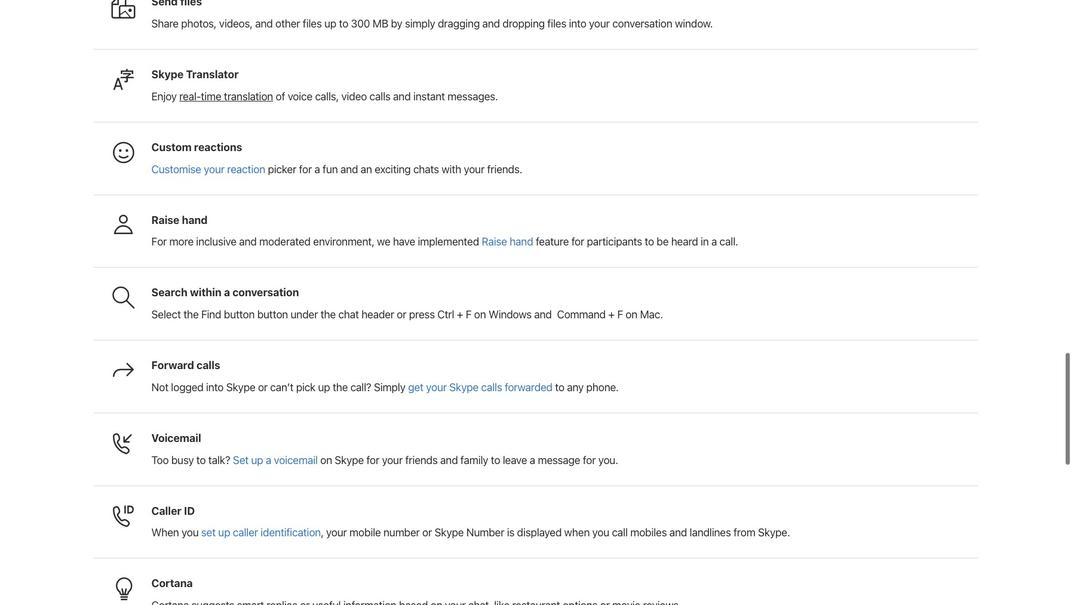 Task type: vqa. For each thing, say whether or not it's contained in the screenshot.
Have
yes



Task type: describe. For each thing, give the bounding box(es) containing it.
and right inclusive
[[239, 236, 257, 248]]

select the find button button under the chat header or press ctrl + f on windows and  command + f on mac.
[[152, 309, 663, 321]]

moderated
[[259, 236, 311, 248]]

1 horizontal spatial conversation
[[613, 17, 673, 30]]

friends
[[406, 454, 438, 467]]

1 horizontal spatial on
[[475, 309, 486, 321]]

0 horizontal spatial calls
[[197, 359, 220, 372]]

the left find
[[184, 309, 199, 321]]

skype translator
[[152, 68, 239, 81]]

dragging
[[438, 17, 480, 30]]

real-
[[179, 90, 201, 103]]

instant
[[414, 90, 445, 103]]

mobile
[[350, 527, 381, 539]]

for right "feature" at the right of the page
[[572, 236, 585, 248]]

phone.
[[587, 381, 619, 394]]

2 vertical spatial calls
[[482, 381, 503, 394]]


[[111, 359, 135, 383]]

ctrl
[[438, 309, 455, 321]]


[[111, 213, 135, 237]]

is
[[507, 527, 515, 539]]

exciting
[[375, 163, 411, 175]]

when
[[565, 527, 590, 539]]

feature
[[536, 236, 569, 248]]

can't
[[270, 381, 294, 394]]

forwarded
[[505, 381, 553, 394]]

from
[[734, 527, 756, 539]]

pick
[[296, 381, 316, 394]]

for more inclusive and moderated environment, we have implemented raise hand feature for participants to be heard in a call.
[[152, 236, 739, 248]]

videos,
[[219, 17, 253, 30]]

1 horizontal spatial hand
[[510, 236, 534, 248]]

to left leave
[[491, 454, 501, 467]]

messages.
[[448, 90, 498, 103]]

call?
[[351, 381, 372, 394]]

raise hand
[[152, 214, 208, 226]]


[[111, 504, 135, 528]]

skype.
[[759, 527, 791, 539]]

1 horizontal spatial or
[[397, 309, 407, 321]]

0 horizontal spatial or
[[258, 381, 268, 394]]

0 vertical spatial raise
[[152, 214, 180, 226]]

when you set up caller identification , your mobile number or skype number is displayed when you call mobiles and landlines from skype.
[[152, 527, 791, 539]]

number
[[467, 527, 505, 539]]

dropping
[[503, 17, 545, 30]]

too busy to talk? set up a voicemail on skype for your friends and family to leave a message for you.
[[152, 454, 619, 467]]

family
[[461, 454, 489, 467]]

for left you.
[[583, 454, 596, 467]]

customise your reaction link
[[152, 163, 265, 175]]

voicemail
[[274, 454, 318, 467]]

customise your reaction picker for a fun and an exciting chats with your friends.
[[152, 163, 523, 175]]

identification
[[261, 527, 321, 539]]


[[111, 68, 135, 91]]

2 + from the left
[[609, 309, 615, 321]]

and left instant
[[393, 90, 411, 103]]

and left an
[[341, 163, 358, 175]]

1 you from the left
[[182, 527, 199, 539]]

picker
[[268, 163, 297, 175]]

caller
[[233, 527, 258, 539]]

displayed
[[517, 527, 562, 539]]

skype left number at the left bottom of the page
[[435, 527, 464, 539]]

be
[[657, 236, 669, 248]]

cortana
[[152, 578, 193, 590]]

chats
[[414, 163, 439, 175]]

windows
[[489, 309, 532, 321]]

skype right get
[[450, 381, 479, 394]]

and left family
[[441, 454, 458, 467]]

by
[[391, 17, 403, 30]]

enjoy real-time translation of voice calls, video calls and instant messages.
[[152, 90, 498, 103]]

get
[[408, 381, 424, 394]]

forward
[[152, 359, 194, 372]]

friends.
[[487, 163, 523, 175]]

video
[[342, 90, 367, 103]]

call.
[[720, 236, 739, 248]]

set
[[233, 454, 249, 467]]

the left 'chat'
[[321, 309, 336, 321]]

when
[[152, 527, 179, 539]]

mb
[[373, 17, 389, 30]]

2 you from the left
[[593, 527, 610, 539]]

we
[[377, 236, 391, 248]]

busy
[[171, 454, 194, 467]]

for right picker
[[299, 163, 312, 175]]

id
[[184, 505, 195, 517]]

to left 'any'
[[556, 381, 565, 394]]

a right leave
[[530, 454, 536, 467]]

1 button from the left
[[224, 309, 255, 321]]

2 button from the left
[[257, 309, 288, 321]]

inclusive
[[196, 236, 237, 248]]

a left fun
[[315, 163, 320, 175]]

custom
[[152, 141, 192, 153]]

search
[[152, 287, 188, 299]]

1 horizontal spatial calls
[[370, 90, 391, 103]]

share
[[152, 17, 179, 30]]

with
[[442, 163, 462, 175]]

not
[[152, 381, 169, 394]]

other
[[276, 17, 300, 30]]

talk?
[[209, 454, 230, 467]]



Task type: locate. For each thing, give the bounding box(es) containing it.
skype left can't in the bottom left of the page
[[226, 381, 256, 394]]

you left call
[[593, 527, 610, 539]]

calls,
[[315, 90, 339, 103]]

button down "search within a conversation"
[[224, 309, 255, 321]]

up right pick
[[318, 381, 330, 394]]

on left mac.
[[626, 309, 638, 321]]

set up a voicemail link
[[233, 454, 318, 467]]

hand
[[182, 214, 208, 226], [510, 236, 534, 248]]

+ right the command
[[609, 309, 615, 321]]

conversation left 'window.'
[[613, 17, 673, 30]]

into
[[569, 17, 587, 30], [206, 381, 224, 394]]

hand up the more
[[182, 214, 208, 226]]

search within a conversation
[[152, 287, 299, 299]]

for
[[299, 163, 312, 175], [572, 236, 585, 248], [367, 454, 380, 467], [583, 454, 596, 467]]

find
[[201, 309, 221, 321]]

and right dragging on the top left
[[483, 17, 500, 30]]

1 horizontal spatial raise
[[482, 236, 507, 248]]

you left the set
[[182, 527, 199, 539]]

or right number
[[423, 527, 432, 539]]

1 vertical spatial calls
[[197, 359, 220, 372]]

header
[[362, 309, 395, 321]]

press
[[409, 309, 435, 321]]

reactions
[[194, 141, 242, 153]]


[[111, 432, 135, 455]]

f
[[466, 309, 472, 321], [618, 309, 624, 321]]

translator
[[186, 68, 239, 81]]

into right logged
[[206, 381, 224, 394]]


[[111, 286, 135, 310]]

you
[[182, 527, 199, 539], [593, 527, 610, 539]]

on right the voicemail
[[321, 454, 332, 467]]

simply
[[374, 381, 406, 394]]

any
[[568, 381, 584, 394]]

of
[[276, 90, 285, 103]]

1 vertical spatial into
[[206, 381, 224, 394]]

on left the windows
[[475, 309, 486, 321]]

command
[[557, 309, 606, 321]]

caller id
[[152, 505, 195, 517]]

0 horizontal spatial +
[[457, 309, 464, 321]]

1 vertical spatial raise
[[482, 236, 507, 248]]

calls up logged
[[197, 359, 220, 372]]

0 vertical spatial or
[[397, 309, 407, 321]]

on
[[475, 309, 486, 321], [626, 309, 638, 321], [321, 454, 332, 467]]

a right in
[[712, 236, 718, 248]]

0 horizontal spatial button
[[224, 309, 255, 321]]

not logged into skype or can't pick up the call? simply get your skype calls forwarded to any phone.
[[152, 381, 619, 394]]

or left press at the bottom of page
[[397, 309, 407, 321]]

your
[[590, 17, 610, 30], [204, 163, 225, 175], [464, 163, 485, 175], [426, 381, 447, 394], [382, 454, 403, 467], [326, 527, 347, 539]]

f right 'ctrl'
[[466, 309, 472, 321]]

calls right video at the left of page
[[370, 90, 391, 103]]

to left talk?
[[197, 454, 206, 467]]

2 horizontal spatial calls
[[482, 381, 503, 394]]

set
[[201, 527, 216, 539]]

a
[[315, 163, 320, 175], [712, 236, 718, 248], [224, 287, 230, 299], [266, 454, 271, 467], [530, 454, 536, 467]]

1 vertical spatial conversation
[[233, 287, 299, 299]]

caller
[[152, 505, 182, 517]]

1 horizontal spatial files
[[548, 17, 567, 30]]

1 vertical spatial hand
[[510, 236, 534, 248]]

and
[[255, 17, 273, 30], [483, 17, 500, 30], [393, 90, 411, 103], [341, 163, 358, 175], [239, 236, 257, 248], [441, 454, 458, 467], [670, 527, 688, 539]]

call
[[612, 527, 628, 539]]

0 horizontal spatial on
[[321, 454, 332, 467]]

an
[[361, 163, 372, 175]]

2 f from the left
[[618, 309, 624, 321]]

0 vertical spatial into
[[569, 17, 587, 30]]

0 vertical spatial calls
[[370, 90, 391, 103]]

the left call?
[[333, 381, 348, 394]]

hand left "feature" at the right of the page
[[510, 236, 534, 248]]

button left under
[[257, 309, 288, 321]]

up right set
[[251, 454, 263, 467]]


[[111, 577, 135, 601]]

enjoy
[[152, 90, 177, 103]]

files right dropping
[[548, 17, 567, 30]]

set up caller identification link
[[201, 527, 321, 539]]

you.
[[599, 454, 619, 467]]

environment,
[[313, 236, 375, 248]]

skype up enjoy
[[152, 68, 184, 81]]

0 horizontal spatial you
[[182, 527, 199, 539]]

voicemail
[[152, 432, 201, 445]]

mobiles
[[631, 527, 667, 539]]

implemented
[[418, 236, 479, 248]]

raise hand link
[[482, 236, 534, 248]]

calls left forwarded
[[482, 381, 503, 394]]

0 horizontal spatial raise
[[152, 214, 180, 226]]

0 horizontal spatial hand
[[182, 214, 208, 226]]

for
[[152, 236, 167, 248]]

simply
[[405, 17, 436, 30]]

0 horizontal spatial f
[[466, 309, 472, 321]]

2 files from the left
[[548, 17, 567, 30]]

to
[[339, 17, 349, 30], [645, 236, 655, 248], [556, 381, 565, 394], [197, 454, 206, 467], [491, 454, 501, 467]]

0 horizontal spatial into
[[206, 381, 224, 394]]

to left 300
[[339, 17, 349, 30]]

0 vertical spatial hand
[[182, 214, 208, 226]]

customise
[[152, 163, 201, 175]]

300
[[351, 17, 370, 30]]

2 vertical spatial or
[[423, 527, 432, 539]]

have
[[393, 236, 416, 248]]

raise up for
[[152, 214, 180, 226]]

1 horizontal spatial f
[[618, 309, 624, 321]]

1 horizontal spatial you
[[593, 527, 610, 539]]

files right the other
[[303, 17, 322, 30]]

a left the voicemail
[[266, 454, 271, 467]]

,
[[321, 527, 324, 539]]

forward calls
[[152, 359, 220, 372]]

raise right implemented
[[482, 236, 507, 248]]

fun
[[323, 163, 338, 175]]

0 horizontal spatial files
[[303, 17, 322, 30]]

voice
[[288, 90, 313, 103]]

or left can't in the bottom left of the page
[[258, 381, 268, 394]]

+ right 'ctrl'
[[457, 309, 464, 321]]

translation
[[224, 90, 273, 103]]

up left 300
[[325, 17, 337, 30]]

1 files from the left
[[303, 17, 322, 30]]

+
[[457, 309, 464, 321], [609, 309, 615, 321]]

reaction
[[227, 163, 265, 175]]

calls
[[370, 90, 391, 103], [197, 359, 220, 372], [482, 381, 503, 394]]

landlines
[[690, 527, 732, 539]]

1 horizontal spatial into
[[569, 17, 587, 30]]

chat
[[339, 309, 359, 321]]

1 horizontal spatial button
[[257, 309, 288, 321]]

up right the set
[[218, 527, 230, 539]]


[[111, 140, 135, 164]]

mac.
[[641, 309, 663, 321]]

1 + from the left
[[457, 309, 464, 321]]

custom reactions
[[152, 141, 242, 153]]

share photos, videos, and other files up to 300 mb by simply dragging and dropping files into your conversation window.
[[152, 17, 713, 30]]

0 vertical spatial conversation
[[613, 17, 673, 30]]

f left mac.
[[618, 309, 624, 321]]

get your skype calls forwarded link
[[408, 381, 553, 394]]

1 f from the left
[[466, 309, 472, 321]]

and right "mobiles"
[[670, 527, 688, 539]]

and left the other
[[255, 17, 273, 30]]

0 horizontal spatial conversation
[[233, 287, 299, 299]]

1 horizontal spatial +
[[609, 309, 615, 321]]

2 horizontal spatial on
[[626, 309, 638, 321]]

1 vertical spatial or
[[258, 381, 268, 394]]

conversation
[[613, 17, 673, 30], [233, 287, 299, 299]]

a right within
[[224, 287, 230, 299]]

photos,
[[181, 17, 217, 30]]

conversation up under
[[233, 287, 299, 299]]

to left be
[[645, 236, 655, 248]]

into right dropping
[[569, 17, 587, 30]]

for left friends
[[367, 454, 380, 467]]

select
[[152, 309, 181, 321]]

skype
[[152, 68, 184, 81], [226, 381, 256, 394], [450, 381, 479, 394], [335, 454, 364, 467], [435, 527, 464, 539]]

2 horizontal spatial or
[[423, 527, 432, 539]]

skype right the voicemail
[[335, 454, 364, 467]]

heard
[[672, 236, 699, 248]]

logged
[[171, 381, 204, 394]]



